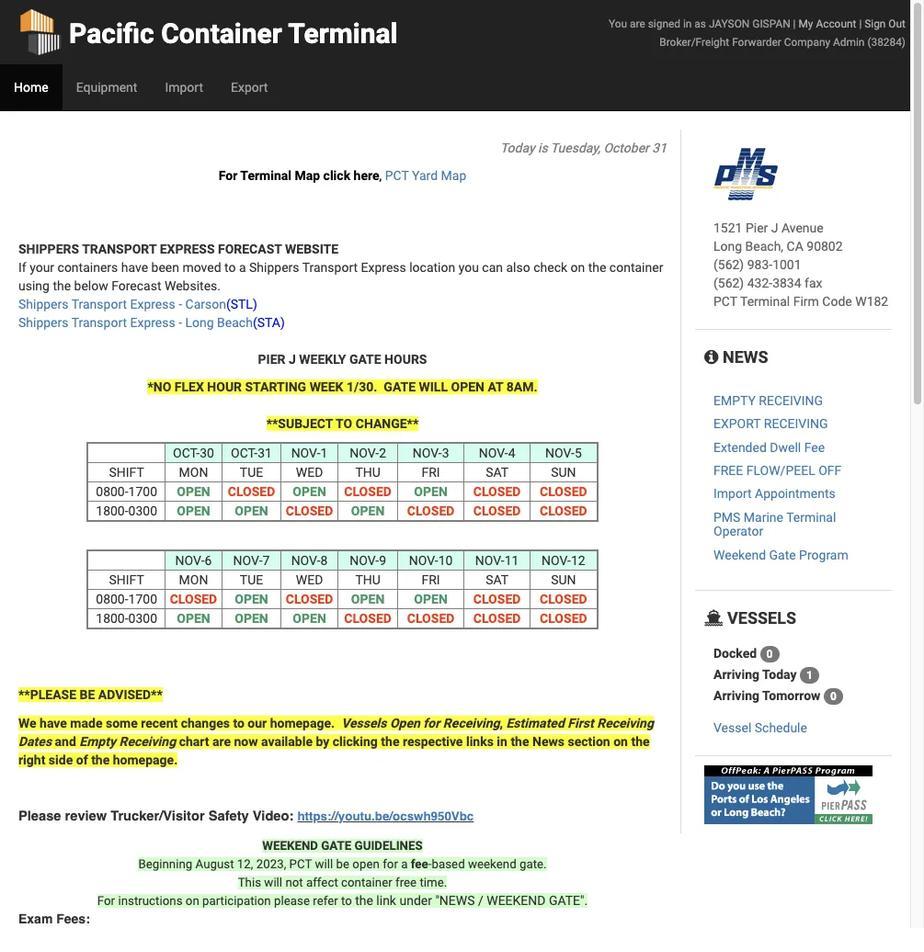 Task type: describe. For each thing, give the bounding box(es) containing it.
trucker/visitor
[[111, 810, 205, 824]]

appointments
[[755, 487, 836, 502]]

have inside shippers transport express forecast website if your containers have been moved to a shippers transport express location you can also check on the container using the below forecast websites. shippers transport express - carson (stl) shippers transport express - long beach (sta)
[[121, 260, 148, 275]]

2023,
[[256, 858, 286, 872]]

news inside "chart are now available by clicking the respective links in the news section on the right side of the homepage."
[[532, 735, 565, 749]]

respective
[[403, 735, 463, 749]]

3834
[[773, 276, 802, 291]]

thu for 9
[[355, 573, 381, 588]]

the right of
[[91, 753, 110, 768]]

1 arriving from the top
[[714, 667, 760, 682]]

pierpass image
[[704, 766, 873, 825]]

the down estimated
[[511, 735, 529, 749]]

express
[[160, 242, 215, 257]]

2 map from the left
[[441, 168, 466, 183]]

info circle image
[[704, 349, 719, 366]]

1 horizontal spatial weekend
[[487, 894, 546, 909]]

nov- for 5
[[545, 446, 575, 461]]

tomorrow
[[762, 688, 821, 703]]

open
[[390, 716, 420, 731]]

at
[[488, 380, 503, 395]]

beginning august
[[138, 858, 234, 872]]

moved
[[182, 260, 221, 275]]

as
[[695, 17, 706, 30]]

vessel schedule
[[714, 721, 807, 735]]

0 horizontal spatial will
[[264, 876, 282, 890]]

0 vertical spatial shippers
[[249, 260, 299, 275]]

import inside popup button
[[165, 80, 203, 95]]

nov-9
[[350, 554, 386, 568]]

weekend
[[714, 548, 766, 562]]

for inside weekend gate guidelines beginning august 12, 2023, pct will be open for a fee -based weekend gate. this will not affect container free time. for instructions on participation please refer to the link under "news / weekend gate". exam fees:
[[383, 858, 398, 872]]

"news
[[435, 894, 475, 909]]

affect
[[306, 876, 338, 890]]

0800- for closed
[[96, 592, 128, 607]]

code
[[822, 294, 852, 309]]

long inside shippers transport express forecast website if your containers have been moved to a shippers transport express location you can also check on the container using the below forecast websites. shippers transport express - carson (stl) shippers transport express - long beach (sta)
[[185, 315, 214, 330]]

2 vertical spatial transport
[[71, 315, 127, 330]]

on inside shippers transport express forecast website if your containers have been moved to a shippers transport express location you can also check on the container using the below forecast websites. shippers transport express - carson (stl) shippers transport express - long beach (sta)
[[571, 260, 585, 275]]

**subject
[[266, 417, 333, 431]]

check
[[534, 260, 567, 275]]

0300 for closed
[[128, 612, 157, 626]]

not
[[285, 876, 303, 890]]

on inside "chart are now available by clicking the respective links in the news section on the right side of the homepage."
[[614, 735, 628, 749]]

mon for 6
[[179, 573, 208, 588]]

transport
[[82, 242, 157, 257]]

nov-1
[[291, 446, 328, 461]]

1 vertical spatial to
[[233, 716, 244, 731]]

ca
[[787, 239, 804, 254]]

extended
[[714, 440, 767, 455]]

container inside shippers transport express forecast website if your containers have been moved to a shippers transport express location you can also check on the container using the below forecast websites. shippers transport express - carson (stl) shippers transport express - long beach (sta)
[[610, 260, 663, 275]]

participation
[[202, 895, 271, 909]]

1700 for open
[[128, 485, 157, 499]]

7
[[263, 554, 270, 568]]

0 vertical spatial news
[[719, 348, 768, 367]]

flex
[[175, 380, 204, 395]]

time.
[[420, 876, 447, 890]]

guidelines
[[355, 839, 423, 853]]

extended dwell fee link
[[714, 440, 825, 455]]

**please be advised**
[[18, 688, 163, 703]]

0 vertical spatial 0
[[767, 648, 773, 661]]

nov- for 7
[[233, 554, 263, 568]]

0 vertical spatial transport
[[302, 260, 358, 275]]

week
[[310, 380, 343, 395]]

to
[[336, 417, 352, 431]]

1 vertical spatial transport
[[71, 297, 127, 312]]

today inside docked 0 arriving today 1 arriving tomorrow 0
[[762, 667, 797, 682]]

admin
[[833, 36, 865, 49]]

wed for 1
[[296, 465, 323, 480]]

we
[[18, 716, 36, 731]]

program
[[799, 548, 849, 562]]

containers
[[58, 260, 118, 275]]

0 vertical spatial -
[[179, 297, 182, 312]]

of
[[76, 753, 88, 768]]

nov- for 3
[[413, 446, 442, 461]]

sat for 11
[[486, 573, 509, 588]]

on inside weekend gate guidelines beginning august 12, 2023, pct will be open for a fee -based weekend gate. this will not affect container free time. for instructions on participation please refer to the link under "news / weekend gate". exam fees:
[[186, 895, 199, 909]]

nov- for 8
[[291, 554, 321, 568]]

safety
[[209, 810, 249, 824]]

0 vertical spatial ,
[[379, 168, 382, 183]]

refer
[[313, 895, 338, 909]]

0 vertical spatial receiving
[[759, 393, 823, 408]]

mon for 30
[[179, 465, 208, 480]]

oct- for 31
[[231, 446, 258, 461]]

1 vertical spatial 31
[[258, 446, 272, 461]]

j inside "1521 pier j avenue long beach, ca 90802 (562) 983-1001 (562) 432-3834 fax pct terminal firm code w182"
[[771, 221, 778, 235]]

nov-3
[[413, 446, 449, 461]]

avenue
[[782, 221, 824, 235]]

be
[[336, 858, 350, 872]]

you are signed in as jayson gispan | my account | sign out broker/freight forwarder company admin (38284)
[[609, 17, 906, 49]]

1800-0300 for closed
[[96, 612, 157, 626]]

can
[[482, 260, 503, 275]]

2 vertical spatial shippers
[[18, 315, 69, 330]]

firm
[[793, 294, 819, 309]]

container
[[161, 17, 282, 50]]

**subject to change**
[[266, 417, 419, 431]]

2 | from the left
[[859, 17, 862, 30]]

are for chart
[[212, 735, 231, 749]]

vessels for vessels open for receiving ,
[[341, 716, 387, 731]]

please
[[274, 895, 310, 909]]

my account link
[[799, 17, 857, 30]]

weekend gate guidelines beginning august 12, 2023, pct will be open for a fee -based weekend gate. this will not affect container free time. for instructions on participation please refer to the link under "news / weekend gate". exam fees:
[[18, 839, 588, 927]]

1 vertical spatial have
[[40, 716, 67, 731]]

shift for closed
[[109, 573, 144, 588]]

import button
[[151, 64, 217, 110]]

nov-2
[[350, 446, 386, 461]]

the inside weekend gate guidelines beginning august 12, 2023, pct will be open for a fee -based weekend gate. this will not affect container free time. for instructions on participation please refer to the link under "news / weekend gate". exam fees:
[[355, 894, 373, 909]]

broker/freight
[[660, 36, 729, 49]]

pms marine terminal operator link
[[714, 510, 836, 539]]

1 vertical spatial gate
[[384, 380, 416, 395]]

home button
[[0, 64, 62, 110]]

under
[[399, 894, 432, 909]]

free flow/peel off link
[[714, 463, 842, 478]]

432-
[[747, 276, 773, 291]]

now
[[234, 735, 258, 749]]

fri for 3
[[422, 465, 440, 480]]

1 vertical spatial ,
[[500, 716, 503, 731]]

nov-6
[[175, 554, 212, 568]]

0 vertical spatial gate
[[349, 352, 381, 367]]

sat for 4
[[486, 465, 509, 480]]

1 vertical spatial receiving
[[764, 417, 828, 431]]

in inside "chart are now available by clicking the respective links in the news section on the right side of the homepage."
[[497, 735, 508, 749]]

for inside weekend gate guidelines beginning august 12, 2023, pct will be open for a fee -based weekend gate. this will not affect container free time. for instructions on participation please refer to the link under "news / weekend gate". exam fees:
[[97, 895, 115, 909]]

nov-10
[[409, 554, 453, 568]]

2 vertical spatial express
[[130, 315, 175, 330]]

1 inside docked 0 arriving today 1 arriving tomorrow 0
[[807, 669, 813, 682]]

import appointments link
[[714, 487, 836, 502]]

off
[[819, 463, 842, 478]]

website
[[285, 242, 339, 257]]

terminal inside empty receiving export receiving extended dwell fee free flow/peel off import appointments pms marine terminal operator weekend gate program
[[786, 510, 836, 525]]

oct-31
[[231, 446, 272, 461]]

6
[[205, 554, 212, 568]]

empty receiving export receiving extended dwell fee free flow/peel off import appointments pms marine terminal operator weekend gate program
[[714, 393, 849, 562]]

0 vertical spatial express
[[361, 260, 406, 275]]

1 vertical spatial -
[[179, 315, 182, 330]]

https://youtu.be/ocswh950vbc
[[297, 810, 474, 824]]

instructions
[[118, 895, 183, 909]]

export button
[[217, 64, 282, 110]]

1 horizontal spatial receiving
[[443, 716, 500, 731]]

you
[[459, 260, 479, 275]]

forecast
[[218, 242, 282, 257]]

fee
[[804, 440, 825, 455]]

dwell
[[770, 440, 801, 455]]

1 vertical spatial shippers
[[18, 297, 69, 312]]

to inside shippers transport express forecast website if your containers have been moved to a shippers transport express location you can also check on the container using the below forecast websites. shippers transport express - carson (stl) shippers transport express - long beach (sta)
[[224, 260, 236, 275]]

nov- for 12
[[542, 554, 571, 568]]

thu for 2
[[355, 465, 381, 480]]

vessels for vessels
[[723, 609, 796, 628]]

nov- for 1
[[291, 446, 321, 461]]

fax
[[805, 276, 823, 291]]

change**
[[356, 417, 419, 431]]

equipment button
[[62, 64, 151, 110]]

for terminal map click here , pct yard map
[[219, 168, 466, 183]]

you
[[609, 17, 627, 30]]

sun for 12
[[551, 573, 576, 588]]

signed
[[648, 17, 681, 30]]

the right check
[[588, 260, 606, 275]]

*no flex hour starting week 1/30.  gate will open at 8am.
[[148, 380, 538, 395]]



Task type: locate. For each thing, give the bounding box(es) containing it.
export receiving link
[[714, 417, 828, 431]]

tue for 31
[[240, 465, 263, 480]]

2 shift from the top
[[109, 573, 144, 588]]

long inside "1521 pier j avenue long beach, ca 90802 (562) 983-1001 (562) 432-3834 fax pct terminal firm code w182"
[[714, 239, 742, 254]]

transport down below
[[71, 297, 127, 312]]

1 horizontal spatial 31
[[652, 141, 667, 155]]

import
[[165, 80, 203, 95], [714, 487, 752, 502]]

gate inside weekend gate guidelines beginning august 12, 2023, pct will be open for a fee -based weekend gate. this will not affect container free time. for instructions on participation please refer to the link under "news / weekend gate". exam fees:
[[321, 839, 352, 853]]

1521
[[714, 221, 743, 235]]

2 wed from the top
[[296, 573, 323, 588]]

0 vertical spatial 1
[[321, 446, 328, 461]]

and
[[55, 735, 76, 749]]

nov- down the to
[[350, 446, 379, 461]]

in right links
[[497, 735, 508, 749]]

vessels up clicking at the left of page
[[341, 716, 387, 731]]

1 horizontal spatial oct-
[[231, 446, 258, 461]]

a inside weekend gate guidelines beginning august 12, 2023, pct will be open for a fee -based weekend gate. this will not affect container free time. for instructions on participation please refer to the link under "news / weekend gate". exam fees:
[[401, 858, 408, 872]]

pct up info circle image
[[714, 294, 737, 309]]

1 vertical spatial fri
[[422, 573, 440, 588]]

nov- right "11"
[[542, 554, 571, 568]]

0 vertical spatial long
[[714, 239, 742, 254]]

gate down hours
[[384, 380, 416, 395]]

nov- right 3
[[479, 446, 508, 461]]

1 oct- from the left
[[173, 446, 200, 461]]

2 1800- from the top
[[96, 612, 128, 626]]

are for you
[[630, 17, 645, 30]]

gate up *no flex hour starting week 1/30.  gate will open at 8am.
[[349, 352, 381, 367]]

2 vertical spatial to
[[341, 895, 352, 909]]

nov- for 4
[[479, 446, 508, 461]]

0 vertical spatial j
[[771, 221, 778, 235]]

to
[[224, 260, 236, 275], [233, 716, 244, 731], [341, 895, 352, 909]]

0 vertical spatial fri
[[422, 465, 440, 480]]

on right section
[[614, 735, 628, 749]]

here
[[354, 168, 379, 183]]

using
[[18, 279, 50, 293]]

1 vertical spatial 0800-
[[96, 592, 128, 607]]

map right 'yard'
[[441, 168, 466, 183]]

2 0800- from the top
[[96, 592, 128, 607]]

nov- right 4
[[545, 446, 575, 461]]

0 horizontal spatial receiving
[[119, 735, 176, 749]]

1 | from the left
[[793, 17, 796, 30]]

pct inside "1521 pier j avenue long beach, ca 90802 (562) 983-1001 (562) 432-3834 fax pct terminal firm code w182"
[[714, 294, 737, 309]]

sun
[[551, 465, 576, 480], [551, 573, 576, 588]]

ship image
[[704, 611, 723, 627]]

1 sat from the top
[[486, 465, 509, 480]]

sun down the nov-5
[[551, 465, 576, 480]]

/
[[478, 894, 484, 909]]

, right click
[[379, 168, 382, 183]]

0 vertical spatial for
[[219, 168, 238, 183]]

sun down nov-12
[[551, 573, 576, 588]]

news down estimated
[[532, 735, 565, 749]]

0 right tomorrow
[[830, 690, 837, 703]]

0 vertical spatial are
[[630, 17, 645, 30]]

nov- for 11
[[475, 554, 505, 568]]

0 horizontal spatial in
[[497, 735, 508, 749]]

0800-1700
[[96, 485, 157, 499], [96, 592, 157, 607]]

mon down the oct-30
[[179, 465, 208, 480]]

tue down oct-31
[[240, 465, 263, 480]]

nov- for 6
[[175, 554, 205, 568]]

0 vertical spatial weekend
[[262, 839, 318, 853]]

also
[[506, 260, 530, 275]]

for up forecast
[[219, 168, 238, 183]]

the left link
[[355, 894, 373, 909]]

location
[[409, 260, 455, 275]]

receiving for and empty receiving
[[119, 735, 176, 749]]

vessels up docked
[[723, 609, 796, 628]]

1 (562) from the top
[[714, 257, 744, 272]]

1 tue from the top
[[240, 465, 263, 480]]

receiving up section
[[597, 716, 654, 731]]

to left our
[[233, 716, 244, 731]]

to inside weekend gate guidelines beginning august 12, 2023, pct will be open for a fee -based weekend gate. this will not affect container free time. for instructions on participation please refer to the link under "news / weekend gate". exam fees:
[[341, 895, 352, 909]]

nov- for 2
[[350, 446, 379, 461]]

sat down nov-11 at the right of page
[[486, 573, 509, 588]]

terminal inside "1521 pier j avenue long beach, ca 90802 (562) 983-1001 (562) 432-3834 fax pct terminal firm code w182"
[[740, 294, 790, 309]]

1 horizontal spatial news
[[719, 348, 768, 367]]

1 1800-0300 from the top
[[96, 504, 157, 519]]

for
[[219, 168, 238, 183], [97, 895, 115, 909]]

1 horizontal spatial a
[[401, 858, 408, 872]]

1 horizontal spatial long
[[714, 239, 742, 254]]

express down forecast
[[130, 297, 175, 312]]

1800- for closed
[[96, 612, 128, 626]]

11
[[505, 554, 519, 568]]

0300 for open
[[128, 504, 157, 519]]

2 vertical spatial -
[[428, 858, 432, 872]]

0 vertical spatial in
[[683, 17, 692, 30]]

0 vertical spatial have
[[121, 260, 148, 275]]

| left sign
[[859, 17, 862, 30]]

0 horizontal spatial today
[[500, 141, 535, 155]]

shippers transport express forecast website if your containers have been moved to a shippers transport express location you can also check on the container using the below forecast websites. shippers transport express - carson (stl) shippers transport express - long beach (sta)
[[18, 242, 663, 330]]

1 horizontal spatial import
[[714, 487, 752, 502]]

**please
[[18, 688, 76, 703]]

pacific container terminal image
[[714, 148, 778, 200]]

0800- for open
[[96, 485, 128, 499]]

thu
[[355, 465, 381, 480], [355, 573, 381, 588]]

0 vertical spatial 0800-
[[96, 485, 128, 499]]

0 vertical spatial vessels
[[723, 609, 796, 628]]

mon
[[179, 465, 208, 480], [179, 573, 208, 588]]

1 vertical spatial on
[[614, 735, 628, 749]]

mon down 'nov-6'
[[179, 573, 208, 588]]

1 vertical spatial news
[[532, 735, 565, 749]]

0 vertical spatial homepage.
[[270, 716, 335, 731]]

1800-0300 for open
[[96, 504, 157, 519]]

983-
[[747, 257, 773, 272]]

receiving down "recent"
[[119, 735, 176, 749]]

the down your
[[53, 279, 71, 293]]

1 horizontal spatial 0
[[830, 690, 837, 703]]

1 vertical spatial shift
[[109, 573, 144, 588]]

1 vertical spatial arriving
[[714, 688, 760, 703]]

1 0800-1700 from the top
[[96, 485, 157, 499]]

fri down nov-10
[[422, 573, 440, 588]]

sat
[[486, 465, 509, 480], [486, 573, 509, 588]]

oct- for 30
[[173, 446, 200, 461]]

nov- left nov-7
[[175, 554, 205, 568]]

0 vertical spatial a
[[239, 260, 246, 275]]

oct- left oct-31
[[173, 446, 200, 461]]

0 vertical spatial 1800-
[[96, 504, 128, 519]]

1 0800- from the top
[[96, 485, 128, 499]]

shippers
[[249, 260, 299, 275], [18, 297, 69, 312], [18, 315, 69, 330]]

nov-7
[[233, 554, 270, 568]]

nov-8
[[291, 554, 328, 568]]

jayson
[[709, 17, 750, 30]]

1 horizontal spatial pct
[[385, 168, 409, 183]]

the right section
[[631, 735, 650, 749]]

0 right docked
[[767, 648, 773, 661]]

are inside "chart are now available by clicking the respective links in the news section on the right side of the homepage."
[[212, 735, 231, 749]]

(562) left 983-
[[714, 257, 744, 272]]

yard
[[412, 168, 438, 183]]

12
[[571, 554, 585, 568]]

available
[[261, 735, 313, 749]]

arriving up the vessel in the bottom right of the page
[[714, 688, 760, 703]]

1 horizontal spatial on
[[571, 260, 585, 275]]

1 vertical spatial tue
[[240, 573, 263, 588]]

gate.
[[520, 858, 547, 872]]

express left location at the top of page
[[361, 260, 406, 275]]

1 vertical spatial weekend
[[487, 894, 546, 909]]

0 vertical spatial tue
[[240, 465, 263, 480]]

nov- right 9
[[409, 554, 438, 568]]

weekend
[[468, 858, 517, 872]]

pct inside weekend gate guidelines beginning august 12, 2023, pct will be open for a fee -based weekend gate. this will not affect container free time. for instructions on participation please refer to the link under "news / weekend gate". exam fees:
[[289, 858, 312, 872]]

1 vertical spatial vessels
[[341, 716, 387, 731]]

0 horizontal spatial ,
[[379, 168, 382, 183]]

video:
[[253, 810, 294, 824]]

receiving up dwell
[[764, 417, 828, 431]]

1 vertical spatial a
[[401, 858, 408, 872]]

1 vertical spatial 1800-0300
[[96, 612, 157, 626]]

2 0300 from the top
[[128, 612, 157, 626]]

1 down **subject to change** on the top left of the page
[[321, 446, 328, 461]]

empty
[[714, 393, 756, 408]]

0 vertical spatial on
[[571, 260, 585, 275]]

for down guidelines
[[383, 858, 398, 872]]

0 vertical spatial 0800-1700
[[96, 485, 157, 499]]

open
[[451, 380, 485, 395], [177, 485, 210, 499], [293, 485, 326, 499], [414, 485, 448, 499], [177, 504, 210, 519], [235, 504, 268, 519], [351, 504, 385, 519], [235, 592, 268, 607], [351, 592, 385, 607], [414, 592, 448, 607], [177, 612, 210, 626], [235, 612, 268, 626], [293, 612, 326, 626]]

tue for 7
[[240, 573, 263, 588]]

a inside shippers transport express forecast website if your containers have been moved to a shippers transport express location you can also check on the container using the below forecast websites. shippers transport express - carson (stl) shippers transport express - long beach (sta)
[[239, 260, 246, 275]]

receiving for estimated first receiving dates
[[597, 716, 654, 731]]

the down open
[[381, 735, 400, 749]]

container inside weekend gate guidelines beginning august 12, 2023, pct will be open for a fee -based weekend gate. this will not affect container free time. for instructions on participation please refer to the link under "news / weekend gate". exam fees:
[[341, 876, 392, 890]]

in
[[683, 17, 692, 30], [497, 735, 508, 749]]

1 sun from the top
[[551, 465, 576, 480]]

0 horizontal spatial 31
[[258, 446, 272, 461]]

import inside empty receiving export receiving extended dwell fee free flow/peel off import appointments pms marine terminal operator weekend gate program
[[714, 487, 752, 502]]

been
[[151, 260, 179, 275]]

0 horizontal spatial are
[[212, 735, 231, 749]]

1 up tomorrow
[[807, 669, 813, 682]]

pier
[[746, 221, 768, 235]]

0 vertical spatial mon
[[179, 465, 208, 480]]

0 horizontal spatial pct
[[289, 858, 312, 872]]

0800-1700 for closed
[[96, 592, 157, 607]]

forwarder
[[732, 36, 782, 49]]

9
[[379, 554, 386, 568]]

2 fri from the top
[[422, 573, 440, 588]]

have up forecast
[[121, 260, 148, 275]]

1 vertical spatial wed
[[296, 573, 323, 588]]

0 horizontal spatial j
[[289, 352, 296, 367]]

1 horizontal spatial ,
[[500, 716, 503, 731]]

shift
[[109, 465, 144, 480], [109, 573, 144, 588]]

2 oct- from the left
[[231, 446, 258, 461]]

are inside you are signed in as jayson gispan | my account | sign out broker/freight forwarder company admin (38284)
[[630, 17, 645, 30]]

1 horizontal spatial will
[[315, 858, 333, 872]]

wed for 8
[[296, 573, 323, 588]]

1 vertical spatial 0800-1700
[[96, 592, 157, 607]]

2 1700 from the top
[[128, 592, 157, 607]]

1 fri from the top
[[422, 465, 440, 480]]

today up tomorrow
[[762, 667, 797, 682]]

nov- right 10
[[475, 554, 505, 568]]

1700
[[128, 485, 157, 499], [128, 592, 157, 607]]

fri for 10
[[422, 573, 440, 588]]

31 left the nov-1
[[258, 446, 272, 461]]

| left my
[[793, 17, 796, 30]]

for up respective
[[423, 716, 440, 731]]

2 arriving from the top
[[714, 688, 760, 703]]

1 vertical spatial sun
[[551, 573, 576, 588]]

1 horizontal spatial homepage.
[[270, 716, 335, 731]]

today left is
[[500, 141, 535, 155]]

pct yard map link
[[385, 168, 466, 183]]

import down free
[[714, 487, 752, 502]]

for left instructions
[[97, 895, 115, 909]]

a down forecast
[[239, 260, 246, 275]]

1 vertical spatial express
[[130, 297, 175, 312]]

receiving up links
[[443, 716, 500, 731]]

nov- right 6
[[233, 554, 263, 568]]

long
[[714, 239, 742, 254], [185, 315, 214, 330]]

0 vertical spatial pct
[[385, 168, 409, 183]]

are right the you
[[630, 17, 645, 30]]

homepage. up available
[[270, 716, 335, 731]]

oct- right 30
[[231, 446, 258, 461]]

websites.
[[165, 279, 221, 293]]

exam
[[18, 912, 53, 927]]

1 vertical spatial 1
[[807, 669, 813, 682]]

2 vertical spatial pct
[[289, 858, 312, 872]]

1 horizontal spatial today
[[762, 667, 797, 682]]

will down 2023,
[[264, 876, 282, 890]]

nov-5
[[545, 446, 582, 461]]

1 vertical spatial homepage.
[[113, 753, 178, 768]]

12,
[[237, 858, 253, 872]]

arriving down docked
[[714, 667, 760, 682]]

carson
[[185, 297, 226, 312]]

to right refer
[[341, 895, 352, 909]]

pct left 'yard'
[[385, 168, 409, 183]]

2 thu from the top
[[355, 573, 381, 588]]

0800-1700 for open
[[96, 485, 157, 499]]

nov-4
[[479, 446, 515, 461]]

0 vertical spatial sun
[[551, 465, 576, 480]]

1 1800- from the top
[[96, 504, 128, 519]]

receiving up export receiving link
[[759, 393, 823, 408]]

will
[[315, 858, 333, 872], [264, 876, 282, 890]]

weekend right /
[[487, 894, 546, 909]]

nov- right the 2
[[413, 446, 442, 461]]

nov- for 9
[[350, 554, 379, 568]]

news up the empty
[[719, 348, 768, 367]]

the
[[588, 260, 606, 275], [53, 279, 71, 293], [381, 735, 400, 749], [511, 735, 529, 749], [631, 735, 650, 749], [91, 753, 110, 768], [355, 894, 373, 909]]

nov- for 10
[[409, 554, 438, 568]]

1800-
[[96, 504, 128, 519], [96, 612, 128, 626]]

1 0300 from the top
[[128, 504, 157, 519]]

sun for 5
[[551, 465, 576, 480]]

import down pacific container terminal link
[[165, 80, 203, 95]]

container down open
[[341, 876, 392, 890]]

thu down nov-9
[[355, 573, 381, 588]]

8
[[321, 554, 328, 568]]

fri
[[422, 465, 440, 480], [422, 573, 440, 588]]

pct for weekend gate guidelines beginning august 12, 2023, pct will be open for a fee -based weekend gate. this will not affect container free time. for instructions on participation please refer to the link under "news / weekend gate". exam fees:
[[289, 858, 312, 872]]

hour
[[207, 380, 242, 395]]

0 vertical spatial wed
[[296, 465, 323, 480]]

1 vertical spatial j
[[289, 352, 296, 367]]

w182
[[855, 294, 889, 309]]

1 mon from the top
[[179, 465, 208, 480]]

0 horizontal spatial long
[[185, 315, 214, 330]]

(stl)
[[226, 297, 257, 312]]

j
[[771, 221, 778, 235], [289, 352, 296, 367]]

2 mon from the top
[[179, 573, 208, 588]]

homepage. down the and empty receiving
[[113, 753, 178, 768]]

2 (562) from the top
[[714, 276, 744, 291]]

receiving inside estimated first receiving dates
[[597, 716, 654, 731]]

0 horizontal spatial news
[[532, 735, 565, 749]]

free
[[395, 876, 417, 890]]

1 horizontal spatial in
[[683, 17, 692, 30]]

1 shift from the top
[[109, 465, 144, 480]]

2 0800-1700 from the top
[[96, 592, 157, 607]]

1 vertical spatial are
[[212, 735, 231, 749]]

home
[[14, 80, 48, 95]]

shippers
[[18, 242, 79, 257]]

2 tue from the top
[[240, 573, 263, 588]]

*no
[[148, 380, 171, 395]]

please
[[18, 810, 61, 824]]

1 map from the left
[[295, 168, 320, 183]]

pms
[[714, 510, 741, 525]]

0 vertical spatial shift
[[109, 465, 144, 480]]

thu down nov-2
[[355, 465, 381, 480]]

shift for open
[[109, 465, 144, 480]]

homepage. inside "chart are now available by clicking the respective links in the news section on the right side of the homepage."
[[113, 753, 178, 768]]

0 horizontal spatial on
[[186, 895, 199, 909]]

1 vertical spatial 1700
[[128, 592, 157, 607]]

0 horizontal spatial a
[[239, 260, 246, 275]]

8am.
[[506, 380, 538, 395]]

tue down nov-7
[[240, 573, 263, 588]]

terminal
[[288, 17, 398, 50], [240, 168, 291, 183], [740, 294, 790, 309], [786, 510, 836, 525]]

1 wed from the top
[[296, 465, 323, 480]]

0 vertical spatial import
[[165, 80, 203, 95]]

account
[[816, 17, 857, 30]]

transport down shippers transport express - carson link
[[71, 315, 127, 330]]

nov- right 8
[[350, 554, 379, 568]]

map left click
[[295, 168, 320, 183]]

in left as
[[683, 17, 692, 30]]

transport
[[302, 260, 358, 275], [71, 297, 127, 312], [71, 315, 127, 330]]

nov- right the 7
[[291, 554, 321, 568]]

1 thu from the top
[[355, 465, 381, 480]]

(38284)
[[868, 36, 906, 49]]

0 vertical spatial 31
[[652, 141, 667, 155]]

2 sat from the top
[[486, 573, 509, 588]]

gate
[[769, 548, 796, 562]]

0 vertical spatial will
[[315, 858, 333, 872]]

pacific container terminal link
[[18, 0, 398, 64]]

1 vertical spatial (562)
[[714, 276, 744, 291]]

long down 1521
[[714, 239, 742, 254]]

- inside weekend gate guidelines beginning august 12, 2023, pct will be open for a fee -based weekend gate. this will not affect container free time. for instructions on participation please refer to the link under "news / weekend gate". exam fees:
[[428, 858, 432, 872]]

2 vertical spatial gate
[[321, 839, 352, 853]]

1 1700 from the top
[[128, 485, 157, 499]]

long down carson
[[185, 315, 214, 330]]

1 vertical spatial thu
[[355, 573, 381, 588]]

on down beginning august
[[186, 895, 199, 909]]

pct up not
[[289, 858, 312, 872]]

pct for for terminal map click here , pct yard map
[[385, 168, 409, 183]]

1 vertical spatial today
[[762, 667, 797, 682]]

2 sun from the top
[[551, 573, 576, 588]]

equipment
[[76, 80, 137, 95]]

1 horizontal spatial for
[[219, 168, 238, 183]]

(562)
[[714, 257, 744, 272], [714, 276, 744, 291]]

side
[[49, 753, 73, 768]]

docked 0 arriving today 1 arriving tomorrow 0
[[714, 646, 837, 703]]

to down forecast
[[224, 260, 236, 275]]

export
[[231, 80, 268, 95]]

0 horizontal spatial vessels
[[341, 716, 387, 731]]

0 vertical spatial thu
[[355, 465, 381, 480]]

weekend up 2023,
[[262, 839, 318, 853]]

will up affect
[[315, 858, 333, 872]]

2 1800-0300 from the top
[[96, 612, 157, 626]]

gate up the be
[[321, 839, 352, 853]]

1 horizontal spatial for
[[423, 716, 440, 731]]

1 horizontal spatial |
[[859, 17, 862, 30]]

oct-30
[[173, 446, 214, 461]]

sat down the nov-4
[[486, 465, 509, 480]]

and empty receiving
[[52, 735, 176, 749]]

nov-11
[[475, 554, 519, 568]]

0 horizontal spatial container
[[341, 876, 392, 890]]

link
[[376, 894, 396, 909]]

made
[[70, 716, 102, 731]]

0 horizontal spatial |
[[793, 17, 796, 30]]

31 right october
[[652, 141, 667, 155]]

, left estimated
[[500, 716, 503, 731]]

2 horizontal spatial on
[[614, 735, 628, 749]]

wed down nov-8
[[296, 573, 323, 588]]

on right check
[[571, 260, 585, 275]]

0 vertical spatial arriving
[[714, 667, 760, 682]]

transport down the website
[[302, 260, 358, 275]]

1700 for closed
[[128, 592, 157, 607]]

in inside you are signed in as jayson gispan | my account | sign out broker/freight forwarder company admin (38284)
[[683, 17, 692, 30]]

0 vertical spatial to
[[224, 260, 236, 275]]

express down shippers transport express - carson link
[[130, 315, 175, 330]]

first
[[568, 716, 594, 731]]

fri down nov-3
[[422, 465, 440, 480]]

a left fee
[[401, 858, 408, 872]]

our
[[248, 716, 267, 731]]

are left now at the bottom left of the page
[[212, 735, 231, 749]]

90802
[[807, 239, 843, 254]]

container right check
[[610, 260, 663, 275]]

1800- for open
[[96, 504, 128, 519]]



Task type: vqa. For each thing, say whether or not it's contained in the screenshot.
bottommost LONG
yes



